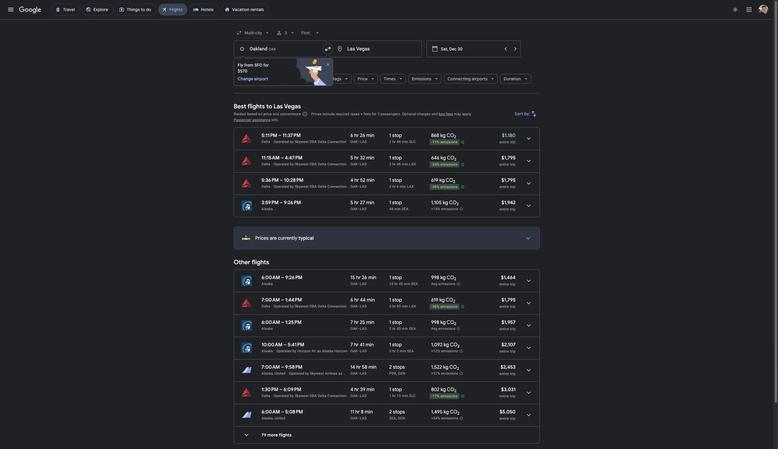 Task type: locate. For each thing, give the bounding box(es) containing it.
0 horizontal spatial fees
[[364, 112, 371, 116]]

las down 41
[[360, 350, 367, 354]]

0 vertical spatial flights
[[248, 103, 265, 110]]

lax inside 1 stop 3 hr 53 min lax
[[409, 305, 416, 309]]

0 vertical spatial united
[[275, 372, 286, 376]]

trip inside $1,180 entire trip
[[510, 140, 516, 144]]

0 vertical spatial 9:26 pm
[[284, 200, 301, 206]]

airports
[[472, 76, 488, 82]]

6 1 stop flight. element from the top
[[389, 297, 402, 304]]

airlines inside popup button
[[301, 76, 316, 82]]

flight details. leaves oakland international airport at 5:36 pm on saturday, december 30 and arrives at harry reid international airport at 10:28 pm on saturday, december 30. image
[[522, 176, 536, 191]]

1 stop flight. element down layover (1 of 1) is a 2 hr 46 min layover at salt lake city international airport in salt lake city. element
[[389, 155, 402, 162]]

1 inside 1 stop 3 hr 2 min sea
[[389, 342, 391, 348]]

– inside 3:59 pm – 9:26 pm alaska
[[280, 200, 283, 206]]

- down 868
[[432, 140, 433, 144]]

2 46 from the top
[[397, 162, 401, 167]]

1 stop flight. element up the 10
[[389, 275, 402, 282]]

4 1 from the top
[[389, 200, 391, 206]]

13
[[397, 394, 401, 399]]

2 6:00 am from the top
[[262, 320, 280, 326]]

hr left 52
[[355, 178, 359, 184]]

2 vertical spatial 6
[[351, 297, 353, 303]]

11 oak from the top
[[351, 417, 358, 421]]

stop for 5 hr 32 min
[[392, 155, 402, 161]]

+57%
[[431, 372, 440, 376]]

-
[[432, 140, 433, 144], [432, 163, 433, 167], [432, 185, 433, 189], [432, 305, 433, 309], [432, 395, 433, 399]]

las for 7 hr 25 min
[[360, 327, 367, 331]]

5:08 pm
[[285, 410, 303, 416]]

1 trip from the top
[[510, 140, 516, 144]]

stop for 4 hr 39 min
[[392, 387, 402, 393]]

9 1 from the top
[[389, 387, 391, 393]]

1464 US dollars text field
[[501, 275, 516, 281]]

min inside "1 stop 10 hr 45 min sea"
[[404, 282, 410, 286]]

5 dba from the top
[[310, 394, 317, 399]]

3 $1,795 entire trip from the top
[[500, 297, 516, 309]]

1 vertical spatial  image
[[287, 372, 288, 376]]

$1,795 entire trip for $1,180
[[500, 155, 516, 167]]

1 inside 1 stop 2 hr 46 min lax
[[389, 155, 391, 161]]

1 stop flight. element down passengers.
[[389, 133, 402, 140]]

1 vertical spatial for
[[372, 112, 377, 116]]

7:00 am – 9:58 pm
[[262, 365, 302, 371]]

1795 US dollars text field
[[502, 155, 516, 161]]

trip inside $2,107 entire trip
[[510, 350, 516, 354]]

min right 25
[[366, 320, 374, 326]]

total duration 15 hr 26 min. element
[[351, 275, 389, 282]]

entire inside $2,453 entire trip
[[500, 372, 509, 376]]

skywest down 6:09 pm text field
[[295, 394, 309, 399]]

- for 6 hr 44 min
[[432, 305, 433, 309]]

prices for include
[[311, 112, 322, 116]]

operated by skywest dba delta connection for 11:15 am – 4:47 pm
[[274, 162, 347, 167]]

2 alaska, from the top
[[262, 417, 274, 421]]

1,495
[[431, 410, 443, 416]]

6 entire from the top
[[500, 305, 509, 309]]

las down 44
[[360, 305, 367, 309]]

united down leaves oakland international airport at 6:00 am on saturday, december 30 and arrives at harry reid international airport at 5:08 pm on saturday, december 30. element
[[275, 417, 286, 421]]

2 inside 1,495 kg co 2
[[458, 411, 460, 417]]

1 vertical spatial 46
[[397, 162, 401, 167]]

1 vertical spatial 2 stops flight. element
[[389, 410, 405, 416]]

Departure time: 11:15 AM. text field
[[262, 155, 280, 161]]

1 operated by skywest dba delta connection from the top
[[274, 140, 347, 144]]

1 vertical spatial 7
[[351, 342, 353, 348]]

2 36% from the top
[[433, 305, 440, 309]]

2 departure time: 7:00 am. text field from the top
[[262, 365, 280, 371]]

oak down total duration 6 hr 26 min. element
[[351, 140, 358, 144]]

den
[[398, 372, 405, 376], [398, 417, 405, 421]]

7 trip from the top
[[510, 327, 516, 332]]

1 vertical spatial $1,795 entire trip
[[500, 178, 516, 189]]

$1,795 entire trip
[[500, 155, 516, 167], [500, 178, 516, 189], [500, 297, 516, 309]]

4 - from the top
[[432, 305, 433, 309]]

- right layover (1 of 1) is a 3 hr 53 min layover at los angeles international airport in los angeles. "element"
[[432, 305, 433, 309]]

8 trip from the top
[[510, 350, 516, 354]]

1 horizontal spatial as
[[339, 372, 343, 376]]

sfo
[[255, 63, 262, 68]]

min right 40
[[402, 327, 408, 331]]

assistance
[[252, 118, 271, 122]]

0 vertical spatial 6
[[351, 133, 353, 139]]

2 619 kg co 2 from the top
[[431, 297, 455, 304]]

5 left 27
[[351, 200, 353, 206]]

4 operated by skywest dba delta connection from the top
[[274, 305, 347, 309]]

1 inside 1 stop 2 hr 46 min slc
[[389, 133, 391, 139]]

oak inside 15 hr 26 min oak – las
[[351, 282, 358, 286]]

horizon left "7 hr 41 min oak – las"
[[334, 350, 348, 354]]

0 vertical spatial slc
[[409, 140, 416, 144]]

0 vertical spatial 998
[[431, 275, 439, 281]]

1 avg emissions from the top
[[431, 282, 456, 286]]

2 trip from the top
[[510, 163, 516, 167]]

– left 9:26 pm text field
[[281, 275, 284, 281]]

-36% emissions for 6 hr 44 min
[[432, 305, 458, 309]]

airlines down the operated by horizon air as alaska horizon on the left bottom of page
[[325, 372, 338, 376]]

entire inside $3,031 entire trip
[[500, 395, 509, 399]]

trip down $1,795 text box
[[510, 305, 516, 309]]

1 vertical spatial $1,795
[[502, 178, 516, 184]]

Arrival time: 9:26 PM. text field
[[284, 200, 301, 206]]

7 las from the top
[[360, 327, 367, 331]]

sea down the layover (1 of 1) is a 2 hr 40 min layover at seattle-tacoma international airport in seattle. element
[[407, 350, 414, 354]]

1 vertical spatial lax
[[407, 185, 414, 189]]

1 vertical spatial -36% emissions
[[432, 305, 458, 309]]

co for 15 hr 26 min
[[447, 275, 454, 281]]

lax right 53
[[409, 305, 416, 309]]

1 up the layover (1 of 1) is a 2 hr 40 min layover at seattle-tacoma international airport in seattle. element
[[389, 320, 391, 326]]

0 vertical spatial alaska,
[[262, 372, 274, 376]]

co inside 1,495 kg co 2
[[450, 410, 458, 416]]

–
[[278, 133, 281, 139], [358, 140, 360, 144], [281, 155, 284, 161], [358, 162, 360, 167], [280, 178, 283, 184], [358, 185, 360, 189], [280, 200, 283, 206], [358, 207, 360, 211], [281, 275, 284, 281], [358, 282, 360, 286], [281, 297, 284, 303], [358, 305, 360, 309], [281, 320, 284, 326], [358, 327, 360, 331], [284, 342, 287, 348], [358, 350, 360, 354], [281, 365, 284, 371], [358, 372, 360, 376], [280, 387, 283, 393], [358, 394, 360, 399], [281, 410, 284, 416], [358, 417, 360, 421]]

7 inside 7 hr 25 min oak – las
[[351, 320, 353, 326]]

1 vertical spatial departure time: 7:00 am. text field
[[262, 365, 280, 371]]

0 vertical spatial stops
[[393, 365, 405, 371]]

0 vertical spatial 7:00 am
[[262, 297, 280, 303]]

3 stop from the top
[[392, 178, 402, 184]]

entire for 7 hr 41 min
[[500, 350, 509, 354]]

0 vertical spatial 2 stops flight. element
[[389, 365, 405, 372]]

las inside 6 hr 44 min oak – las
[[360, 305, 367, 309]]

1 vertical spatial den
[[398, 417, 405, 421]]

layover (1 of 1) is a 3 hr 53 min layover at los angeles international airport in los angeles. element
[[389, 304, 428, 309]]

- for 5 hr 32 min
[[432, 163, 433, 167]]

flight details. leaves oakland international airport at 10:00 am on saturday, december 30 and arrives at harry reid international airport at 5:41 pm on saturday, december 30. image
[[522, 341, 536, 355]]

0 vertical spatial airlines
[[301, 76, 316, 82]]

5 stop from the top
[[392, 275, 402, 281]]

2 stop from the top
[[392, 155, 402, 161]]

2 stops flight. element
[[389, 365, 405, 372], [389, 410, 405, 416]]

868 kg co 2
[[431, 133, 456, 140]]

avg up 1,092
[[431, 327, 438, 331]]

0 horizontal spatial  image
[[274, 350, 275, 354]]

$2,453 entire trip
[[500, 365, 516, 376]]

alaska, down 7:00 am – 9:58 pm
[[262, 372, 274, 376]]

las for 5 hr 32 min
[[360, 162, 367, 167]]

1 $1,795 from the top
[[502, 155, 516, 161]]

for right +
[[372, 112, 377, 116]]

3 las from the top
[[360, 185, 367, 189]]

2 vertical spatial 6:00 am
[[262, 410, 280, 416]]

price button
[[354, 72, 378, 86]]

1 up layover (1 of 1) is a 2 hr 46 min layover at salt lake city international airport in salt lake city. element
[[389, 133, 391, 139]]

oak
[[351, 140, 358, 144], [351, 162, 358, 167], [351, 185, 358, 189], [351, 207, 358, 211], [351, 282, 358, 286], [351, 305, 358, 309], [351, 327, 358, 331], [351, 350, 358, 354], [351, 372, 358, 376], [351, 394, 358, 399], [351, 417, 358, 421]]

9:26 pm inside 6:00 am – 9:26 pm alaska
[[285, 275, 302, 281]]

3 oak from the top
[[351, 185, 358, 189]]

1 vertical spatial 619
[[431, 297, 438, 303]]

trip down '1180 us dollars' text field
[[510, 140, 516, 144]]

1 for 7 hr 41 min
[[389, 342, 391, 348]]

646 kg co 2
[[431, 155, 457, 162]]

$1,795 for $1,180
[[502, 155, 516, 161]]

avg emissions
[[431, 282, 456, 286], [431, 327, 456, 331]]

total duration 7 hr 25 min. element
[[351, 320, 389, 327]]

oak for 4 hr 39 min
[[351, 394, 358, 399]]

5 las from the top
[[360, 282, 367, 286]]

5 - from the top
[[432, 395, 433, 399]]

– inside "7 hr 41 min oak – las"
[[358, 350, 360, 354]]

entire for 5 hr 27 min
[[500, 207, 509, 212]]

1 and from the left
[[273, 112, 279, 116]]

kg for 7 hr 25 min
[[440, 320, 446, 326]]

0 vertical spatial $1,795
[[502, 155, 516, 161]]

0 vertical spatial ,
[[396, 372, 397, 376]]

entire inside $5,050 entire trip
[[500, 417, 509, 421]]

las for 6 hr 44 min
[[360, 305, 367, 309]]

dba for 11:37 pm
[[310, 140, 317, 144]]

more
[[267, 433, 278, 438]]

hr down prices include required taxes + fees for 3 passengers. optional charges and bag fees may apply. passenger assistance
[[354, 133, 359, 139]]

1 46 from the top
[[397, 140, 401, 144]]

hr up 1 stop 2 hr 46 min lax
[[392, 140, 396, 144]]

10:00 am – 5:41 pm
[[262, 342, 304, 348]]

fees right bag
[[446, 112, 453, 116]]

total duration 5 hr 32 min. element
[[351, 155, 389, 162]]

min inside 1 stop 2 hr 46 min lax
[[402, 162, 408, 167]]

79 more flights image
[[239, 428, 254, 443]]

0 horizontal spatial as
[[317, 350, 321, 354]]

1 vertical spatial 4
[[351, 387, 353, 393]]

0 horizontal spatial horizon
[[297, 350, 311, 354]]

$1,795 entire trip for $1,464
[[500, 297, 516, 309]]

oak down 15
[[351, 282, 358, 286]]

1 horizontal spatial and
[[432, 112, 438, 116]]

kg
[[440, 133, 446, 139], [441, 155, 446, 161], [439, 178, 445, 184], [443, 200, 448, 206], [440, 275, 446, 281], [439, 297, 445, 303], [440, 320, 446, 326], [444, 342, 449, 348], [443, 365, 449, 371], [441, 387, 446, 393], [444, 410, 449, 416]]

None text field
[[234, 41, 327, 57], [329, 41, 422, 57], [234, 41, 327, 57], [329, 41, 422, 57]]

layover (1 of 1) is a 2 hr 6 min layover at los angeles international airport in los angeles. element
[[389, 184, 428, 189]]

2 inside 2 stops sea , den
[[389, 410, 392, 416]]

$1,795 entire trip up 1957 us dollars text box
[[500, 297, 516, 309]]

1 vertical spatial 619 kg co 2
[[431, 297, 455, 304]]

6:00 am – 9:26 pm alaska
[[262, 275, 302, 286]]

5 oak from the top
[[351, 282, 358, 286]]

trip inside $1,464 entire trip
[[510, 283, 516, 287]]

oak inside 5 hr 27 min oak – las
[[351, 207, 358, 211]]

flight details. leaves oakland international airport at 11:15 am on saturday, december 30 and arrives at harry reid international airport at 4:47 pm on saturday, december 30. image
[[522, 154, 536, 168]]

as left skywest at the bottom
[[339, 372, 343, 376]]

more details image
[[521, 231, 535, 246]]

entire inside $2,107 entire trip
[[500, 350, 509, 354]]

den inside 2 stops pdx , den
[[398, 372, 405, 376]]

co inside "1,105 kg co 2"
[[449, 200, 457, 206]]

$1,957 entire trip
[[500, 320, 516, 332]]

6 down prices include required taxes + fees for 3 passengers. optional charges and bag fees may apply. passenger assistance
[[351, 133, 353, 139]]

$1,795 down $1,180 entire trip
[[502, 155, 516, 161]]

flight details. leaves oakland international airport at 6:00 am on saturday, december 30 and arrives at harry reid international airport at 5:08 pm on saturday, december 30. image
[[522, 408, 536, 423]]

3 $1,795 from the top
[[502, 297, 516, 303]]

fly
[[238, 63, 243, 68]]

619 kg co 2 for 6 hr 44 min
[[431, 297, 455, 304]]

den for 14 hr 58 min
[[398, 372, 405, 376]]

avg for 15 hr 26 min
[[431, 282, 438, 286]]

Arrival time: 5:41 PM. text field
[[288, 342, 304, 348]]

0 vertical spatial $1,795 entire trip
[[500, 155, 516, 167]]

co for 4 hr 52 min
[[446, 178, 453, 184]]

stops inside 2 stops pdx , den
[[393, 365, 405, 371]]

flights right "other"
[[252, 259, 269, 266]]

hr up the 1 stop 48 min sea
[[392, 185, 396, 189]]

entire down 1795 us dollars text box
[[500, 163, 509, 167]]

kg inside 1,522 kg co 2
[[443, 365, 449, 371]]

10 las from the top
[[360, 394, 367, 399]]

2 5 from the top
[[351, 200, 353, 206]]

alaska, united
[[262, 372, 286, 376]]

sea down the total duration 11 hr 8 min. element
[[389, 417, 396, 421]]

trip inside $2,453 entire trip
[[510, 372, 516, 376]]

2 dba from the top
[[310, 162, 317, 167]]

kg for 5 hr 32 min
[[441, 155, 446, 161]]

0 vertical spatial -36% emissions
[[432, 185, 458, 189]]

2 stops from the top
[[393, 410, 405, 416]]

4 dba from the top
[[310, 305, 317, 309]]

0 vertical spatial  image
[[274, 350, 275, 354]]

oak inside "7 hr 41 min oak – las"
[[351, 350, 358, 354]]

5 operated by skywest dba delta connection from the top
[[274, 394, 347, 399]]

apply.
[[462, 112, 472, 116]]

alaska down departure time: 6:00 am. text box
[[262, 327, 273, 331]]

1 vertical spatial prices
[[255, 236, 269, 242]]

1 for 5 hr 27 min
[[389, 200, 391, 206]]

min inside 11 hr 8 min oak – las
[[365, 410, 373, 416]]

stops
[[393, 365, 405, 371], [393, 410, 405, 416]]

26 inside 6 hr 26 min oak – las
[[360, 133, 365, 139]]

5 1 from the top
[[389, 275, 391, 281]]

trip for 5 hr 32 min
[[510, 163, 516, 167]]

1 vertical spatial ,
[[396, 417, 397, 421]]

4 connection from the top
[[328, 305, 347, 309]]

trip for 4 hr 39 min
[[510, 395, 516, 399]]

1 slc from the top
[[409, 140, 416, 144]]

entire down '1464 us dollars' "text field"
[[500, 283, 509, 287]]

1 for 6 hr 26 min
[[389, 133, 391, 139]]

entire for 11 hr 8 min
[[500, 417, 509, 421]]

7 stop from the top
[[392, 320, 402, 326]]

1 vertical spatial 998
[[431, 320, 439, 326]]

26 right 15
[[362, 275, 367, 281]]

4 stop from the top
[[392, 200, 402, 206]]

2 7 from the top
[[351, 342, 353, 348]]

1 down the 10
[[389, 297, 391, 303]]

$1,795 left the 'flight details. leaves oakland international airport at 5:36 pm on saturday, december 30 and arrives at harry reid international airport at 10:28 pm on saturday, december 30.' icon at the top of the page
[[502, 178, 516, 184]]

1 horizontal spatial  image
[[287, 372, 288, 376]]

1 oak from the top
[[351, 140, 358, 144]]

 image
[[274, 350, 275, 354], [287, 372, 288, 376]]

– up alaska, united at the bottom left of the page
[[281, 365, 284, 371]]

main content containing best flights to las vegas
[[234, 98, 540, 449]]

swap origin and destination. image
[[324, 45, 331, 53]]

0 vertical spatial den
[[398, 372, 405, 376]]

998 kg co 2
[[431, 275, 456, 282], [431, 320, 456, 327]]

1:30 pm – 6:09 pm
[[262, 387, 301, 393]]

stop inside 1 stop 3 hr 2 min sea
[[392, 342, 402, 348]]

1 stop from the top
[[392, 133, 402, 139]]

duration button
[[500, 72, 531, 86]]

dba for 10:28 pm
[[310, 185, 317, 189]]

7 for 7 hr 25 min
[[351, 320, 353, 326]]

6 up the 1 stop 48 min sea
[[397, 185, 399, 189]]

1 vertical spatial avg
[[431, 327, 438, 331]]

oak inside 5 hr 32 min oak – las
[[351, 162, 358, 167]]

79 more flights
[[262, 433, 292, 438]]

alaska down 6:00 am text box
[[262, 282, 273, 286]]

trip down '1464 us dollars' "text field"
[[510, 283, 516, 287]]

-36% emissions for 4 hr 52 min
[[432, 185, 458, 189]]

1 horizontal spatial prices
[[311, 112, 322, 116]]

,
[[396, 372, 397, 376], [396, 417, 397, 421]]

stop inside the 1 stop 48 min sea
[[392, 200, 402, 206]]

co for 6 hr 26 min
[[447, 133, 454, 139]]

0 vertical spatial 619
[[431, 178, 438, 184]]

bags button
[[328, 72, 352, 86]]

oak for 6 hr 26 min
[[351, 140, 358, 144]]

1 stop 2 hr 6 min lax
[[389, 178, 414, 189]]

skywest for 10:28 pm
[[295, 185, 309, 189]]

1 vertical spatial 5
[[351, 200, 353, 206]]

entire inside $1,180 entire trip
[[500, 140, 509, 144]]

1 las from the top
[[360, 140, 367, 144]]

0 horizontal spatial and
[[273, 112, 279, 116]]

stop
[[392, 133, 402, 139], [392, 155, 402, 161], [392, 178, 402, 184], [392, 200, 402, 206], [392, 275, 402, 281], [392, 297, 402, 303], [392, 320, 402, 326], [392, 342, 402, 348], [392, 387, 402, 393]]

1 vertical spatial 6
[[397, 185, 399, 189]]

6 trip from the top
[[510, 305, 516, 309]]

hr inside 4 hr 52 min oak – las
[[355, 178, 359, 184]]

1 - from the top
[[432, 140, 433, 144]]

1 stop flight. element up 40
[[389, 320, 402, 327]]

min right "32"
[[366, 155, 374, 161]]

kg for 14 hr 58 min
[[443, 365, 449, 371]]

8 oak from the top
[[351, 350, 358, 354]]

1 vertical spatial alaska,
[[262, 417, 274, 421]]

7 oak from the top
[[351, 327, 358, 331]]

6:00 am inside 6:00 am – 9:26 pm alaska
[[262, 275, 280, 281]]

skywest down air
[[310, 372, 324, 376]]

1 down pdx
[[389, 387, 391, 393]]

1 vertical spatial avg emissions
[[431, 327, 456, 331]]

1 vertical spatial as
[[339, 372, 343, 376]]

2 -36% emissions from the top
[[432, 305, 458, 309]]

1 horizontal spatial airlines
[[325, 372, 338, 376]]

stop up layover (1 of 1) is a 3 hr 2 min layover at seattle-tacoma international airport in seattle. element
[[392, 342, 402, 348]]

2 oak from the top
[[351, 162, 358, 167]]

0 vertical spatial for
[[263, 63, 269, 68]]

2 vertical spatial $1,795 entire trip
[[500, 297, 516, 309]]

1 36% from the top
[[433, 185, 440, 189]]

for inside fly from sfo for $570 change airport
[[263, 63, 269, 68]]

stop inside 1 stop 2 hr 46 min slc
[[392, 133, 402, 139]]

dba for 4:47 pm
[[310, 162, 317, 167]]

as right air
[[317, 350, 321, 354]]

flight details. leaves oakland international airport at 3:59 pm on saturday, december 30 and arrives at harry reid international airport at 9:26 pm on saturday, december 30. image
[[522, 199, 536, 213]]

fees
[[364, 112, 371, 116], [446, 112, 453, 116]]

alaska, down 6:00 am text field at left bottom
[[262, 417, 274, 421]]

1 horizontal spatial fees
[[446, 112, 453, 116]]

trip down $1,942 in the top of the page
[[510, 207, 516, 212]]

layover (1 of 1) is a 3 hr 2 min layover at seattle-tacoma international airport in seattle. element
[[389, 349, 428, 354]]

stop for 4 hr 52 min
[[392, 178, 402, 184]]

las down 58
[[360, 372, 367, 376]]

6 inside 6 hr 44 min oak – las
[[351, 297, 353, 303]]

sea
[[402, 207, 409, 211], [411, 282, 418, 286], [409, 327, 416, 331], [407, 350, 414, 354], [389, 417, 396, 421]]

32
[[360, 155, 365, 161]]

min up the 1 stop 48 min sea
[[400, 185, 406, 189]]

min up 1 stop 2 hr 6 min lax
[[402, 162, 408, 167]]

operated by skywest dba delta connection for 7:00 am – 1:44 pm
[[274, 305, 347, 309]]

1 connection from the top
[[328, 140, 347, 144]]

2 - from the top
[[432, 163, 433, 167]]

change
[[238, 76, 253, 82]]

1 vertical spatial stops
[[393, 410, 405, 416]]

2 998 kg co 2 from the top
[[431, 320, 456, 327]]

trip inside $1,957 entire trip
[[510, 327, 516, 332]]

1795 US dollars text field
[[502, 178, 516, 184]]

lax for 5 hr 32 min
[[409, 162, 416, 167]]

stops inside 2 stops sea , den
[[393, 410, 405, 416]]

1 vertical spatial 9:26 pm
[[285, 275, 302, 281]]

4 for 4 hr 52 min
[[351, 178, 353, 184]]

1 7 from the top
[[351, 320, 353, 326]]

7:00 am – 1:44 pm
[[262, 297, 302, 303]]

5:11 pm
[[262, 133, 277, 139]]

Departure time: 5:11 PM. text field
[[262, 133, 277, 139]]

sea for 7 hr 41 min
[[407, 350, 414, 354]]

1 vertical spatial flights
[[252, 259, 269, 266]]

for right sfo
[[263, 63, 269, 68]]

1 stop flight. element for 7 hr 41 min
[[389, 342, 402, 349]]

1 stop flight. element up 53
[[389, 297, 402, 304]]

horizon
[[297, 350, 311, 354], [334, 350, 348, 354]]

0 vertical spatial 26
[[360, 133, 365, 139]]

2 vertical spatial $1,795
[[502, 297, 516, 303]]

flight details. leaves oakland international airport at 6:00 am on saturday, december 30 and arrives at harry reid international airport at 1:25 pm on saturday, december 30. image
[[522, 319, 536, 333]]

slc up 1 stop 2 hr 46 min lax
[[409, 140, 416, 144]]

trip down 1795 us dollars text box
[[510, 163, 516, 167]]

2 $1,795 entire trip from the top
[[500, 178, 516, 189]]

departure time: 7:00 am. text field for 7:00 am – 1:44 pm
[[262, 297, 280, 303]]

skywest for 6:09 pm
[[295, 394, 309, 399]]

2 operated by skywest dba delta connection from the top
[[274, 162, 347, 167]]

oak up 14
[[351, 350, 358, 354]]

Departure time: 7:00 AM. text field
[[262, 297, 280, 303], [262, 365, 280, 371]]

$1,795 down $1,464 entire trip
[[502, 297, 516, 303]]

trip down 1957 us dollars text box
[[510, 327, 516, 332]]

sea inside 1 stop 3 hr 2 min sea
[[407, 350, 414, 354]]

connection for 6 hr 26 min
[[328, 140, 347, 144]]

trip inside $3,031 entire trip
[[510, 395, 516, 399]]

9 oak from the top
[[351, 372, 358, 376]]

1 1 stop flight. element from the top
[[389, 133, 402, 140]]

2 inside 868 kg co 2
[[454, 135, 456, 140]]

5 connection from the top
[[328, 394, 347, 399]]

7 for 7 hr 41 min
[[351, 342, 353, 348]]

operated for 1:44 pm
[[274, 305, 289, 309]]

6 for 6 hr 26 min
[[351, 133, 353, 139]]

6:00 am
[[262, 275, 280, 281], [262, 320, 280, 326], [262, 410, 280, 416]]

layover (1 of 2) is a 2 hr 57 min layover at seattle-tacoma international airport in seattle. layover (2 of 2) is a 1 hr 15 min layover at denver international airport in denver. element
[[389, 416, 428, 421]]

airlines right stops, not selected image
[[301, 76, 316, 82]]

9 stop from the top
[[392, 387, 402, 393]]

oak down total duration 4 hr 52 min. element
[[351, 185, 358, 189]]

include
[[323, 112, 335, 116]]

1 4 from the top
[[351, 178, 353, 184]]

5 entire from the top
[[500, 283, 509, 287]]

2 998 from the top
[[431, 320, 439, 326]]

las down total duration 6 hr 26 min. element
[[360, 140, 367, 144]]

1 entire from the top
[[500, 140, 509, 144]]

kg for 15 hr 26 min
[[440, 275, 446, 281]]

0 vertical spatial as
[[317, 350, 321, 354]]

0 vertical spatial avg emissions
[[431, 282, 456, 286]]

min inside 1 stop 3 hr 2 min sea
[[400, 350, 406, 354]]

sort by:
[[515, 111, 530, 117]]

stop inside 1 stop 2 hr 40 min sea
[[392, 320, 402, 326]]

4 inside 4 hr 52 min oak – las
[[351, 178, 353, 184]]

optional
[[402, 112, 416, 116]]

co for 11 hr 8 min
[[450, 410, 458, 416]]

flights up based
[[248, 103, 265, 110]]

sea inside 1 stop 2 hr 40 min sea
[[409, 327, 416, 331]]

entire down $1,942 in the top of the page
[[500, 207, 509, 212]]

2 stops flight. element for 11 hr 8 min
[[389, 410, 405, 416]]

2 entire from the top
[[500, 163, 509, 167]]

0 vertical spatial 7
[[351, 320, 353, 326]]

total duration 6 hr 44 min. element
[[351, 297, 389, 304]]

hr inside 1 stop 3 hr 53 min lax
[[392, 305, 396, 309]]

and
[[273, 112, 279, 116], [432, 112, 438, 116]]

6 oak from the top
[[351, 305, 358, 309]]

2 stops flight. element up pdx
[[389, 365, 405, 372]]

3 inside 1 stop 3 hr 2 min sea
[[389, 350, 391, 354]]

3031 US dollars text field
[[501, 387, 516, 393]]

0 vertical spatial prices
[[311, 112, 322, 116]]

-33% emissions
[[432, 163, 458, 167]]

prices inside prices include required taxes + fees for 3 passengers. optional charges and bag fees may apply. passenger assistance
[[311, 112, 322, 116]]

 image for 7:00 am
[[287, 372, 288, 376]]

2 connection from the top
[[328, 162, 347, 167]]

layover (1 of 1) is a 48 min layover at seattle-tacoma international airport in seattle. element
[[389, 207, 428, 212]]

entire down 1957 us dollars text box
[[500, 327, 509, 332]]

619 for 6 hr 44 min
[[431, 297, 438, 303]]

stop inside 1 stop 2 hr 6 min lax
[[392, 178, 402, 184]]

0 vertical spatial 4
[[351, 178, 353, 184]]

None field
[[234, 28, 273, 38], [299, 28, 323, 38], [234, 28, 273, 38], [299, 28, 323, 38]]

1 619 from the top
[[431, 178, 438, 184]]

1 vertical spatial 7:00 am
[[262, 365, 280, 371]]

1 619 kg co 2 from the top
[[431, 178, 455, 185]]

hr left the 45
[[395, 282, 398, 286]]

9 entire from the top
[[500, 372, 509, 376]]

1 horizontal spatial horizon
[[334, 350, 348, 354]]

min right 13
[[402, 394, 408, 399]]

1 vertical spatial slc
[[409, 394, 416, 399]]

lax inside 1 stop 2 hr 46 min lax
[[409, 162, 416, 167]]

flight details. leaves oakland international airport at 7:00 am on saturday, december 30 and arrives at harry reid international airport at 9:58 pm on saturday, december 30. image
[[522, 364, 536, 378]]

layover (1 of 1) is a 10 hr 45 min layover at seattle-tacoma international airport in seattle. element
[[389, 282, 428, 287]]

None search field
[[234, 26, 540, 94]]

9:58 pm
[[285, 365, 302, 371]]

– right 1:30 pm on the left of the page
[[280, 387, 283, 393]]

las for 6 hr 26 min
[[360, 140, 367, 144]]

4 trip from the top
[[510, 207, 516, 212]]

0 horizontal spatial airlines
[[301, 76, 316, 82]]

1 dba from the top
[[310, 140, 317, 144]]

0 horizontal spatial for
[[263, 63, 269, 68]]

6:00 am inside 6:00 am – 5:08 pm alaska, united
[[262, 410, 280, 416]]

min inside 4 hr 52 min oak – las
[[367, 178, 375, 184]]

– down total duration 4 hr 39 min. element
[[358, 394, 360, 399]]

8 1 from the top
[[389, 342, 391, 348]]

min right 27
[[366, 200, 374, 206]]

2 inside 1 stop 2 hr 46 min lax
[[389, 162, 391, 167]]

stop up 48
[[392, 200, 402, 206]]

main content
[[234, 98, 540, 449]]

11 hr 8 min oak – las
[[351, 410, 373, 421]]

1 vertical spatial 998 kg co 2
[[431, 320, 456, 327]]

0 horizontal spatial prices
[[255, 236, 269, 242]]

oak down 14
[[351, 372, 358, 376]]

Arrival time: 9:58 PM. text field
[[285, 365, 302, 371]]

0 vertical spatial 619 kg co 2
[[431, 178, 455, 185]]

operated down "5:36 pm – 10:28 pm"
[[274, 185, 289, 189]]

Arrival time: 11:37 PM. text field
[[283, 133, 301, 139]]

co inside 868 kg co 2
[[447, 133, 454, 139]]

oak inside 4 hr 39 min oak – las
[[351, 394, 358, 399]]

6:09 pm
[[284, 387, 301, 393]]

6 hr 44 min oak – las
[[351, 297, 375, 309]]

none search field containing add flight
[[234, 26, 540, 94]]

1 stop 2 hr 40 min sea
[[389, 320, 416, 331]]

trip inside $5,050 entire trip
[[510, 417, 516, 421]]

– right 5:11 pm
[[278, 133, 281, 139]]

1 stop flight. element for 4 hr 52 min
[[389, 178, 402, 184]]

– down "32"
[[358, 162, 360, 167]]

2 inside 646 kg co 2
[[454, 157, 457, 162]]

6 hr 26 min oak – las
[[351, 133, 374, 144]]

entire for 14 hr 58 min
[[500, 372, 509, 376]]

entire inside $1,942 entire trip
[[500, 207, 509, 212]]

entire for 4 hr 39 min
[[500, 395, 509, 399]]

1 left 13
[[389, 394, 391, 399]]

36%
[[433, 185, 440, 189], [433, 305, 440, 309]]

operated for 10:28 pm
[[274, 185, 289, 189]]

co inside 1,522 kg co 2
[[450, 365, 457, 371]]

slc for 802
[[409, 394, 416, 399]]

1 stop flight. element
[[389, 133, 402, 140], [389, 155, 402, 162], [389, 178, 402, 184], [389, 200, 402, 207], [389, 275, 402, 282], [389, 297, 402, 304], [389, 320, 402, 327], [389, 342, 402, 349], [389, 387, 402, 394]]

entire down 2453 us dollars text field
[[500, 372, 509, 376]]

sea inside "1 stop 10 hr 45 min sea"
[[411, 282, 418, 286]]

4 entire from the top
[[500, 207, 509, 212]]

stop up layover (1 of 1) is a 2 hr 46 min layover at los angeles international airport in los angeles. element
[[392, 155, 402, 161]]

10 entire from the top
[[500, 395, 509, 399]]

46
[[397, 140, 401, 144], [397, 162, 401, 167]]

co for 6 hr 44 min
[[446, 297, 453, 303]]

Arrival time: 1:44 PM. text field
[[285, 297, 302, 303]]

0 vertical spatial lax
[[409, 162, 416, 167]]

layover (1 of 1) is a 1 hr 13 min layover at salt lake city international airport in salt lake city. element
[[389, 394, 428, 399]]

kg for 4 hr 52 min
[[439, 178, 445, 184]]

flight
[[250, 64, 261, 70]]

3 connection from the top
[[328, 185, 347, 189]]

2 slc from the top
[[409, 394, 416, 399]]

8 entire from the top
[[500, 350, 509, 354]]

by for 10:28 pm
[[290, 185, 294, 189]]

– inside "6:00 am – 1:25 pm alaska"
[[281, 320, 284, 326]]

las inside 4 hr 52 min oak – las
[[360, 185, 367, 189]]

46 for 5 hr 32 min
[[397, 162, 401, 167]]

2 7:00 am from the top
[[262, 365, 280, 371]]

5 trip from the top
[[510, 283, 516, 287]]

7 1 from the top
[[389, 320, 391, 326]]

by for 6:09 pm
[[290, 394, 294, 399]]

total duration 11 hr 8 min. element
[[351, 410, 389, 416]]

entire for 5 hr 32 min
[[500, 163, 509, 167]]

6:00 am – 5:08 pm alaska, united
[[262, 410, 303, 421]]

operated down 1:30 pm – 6:09 pm
[[274, 394, 289, 399]]

1 7:00 am from the top
[[262, 297, 280, 303]]

oak inside 6 hr 26 min oak – las
[[351, 140, 358, 144]]

$2,453
[[501, 365, 516, 371]]

4 hr 52 min oak – las
[[351, 178, 375, 189]]

4 left 39
[[351, 387, 353, 393]]

oak down total duration 5 hr 32 min. 'element'
[[351, 162, 358, 167]]

hr left 39
[[355, 387, 359, 393]]

bag fees button
[[439, 112, 453, 116]]

1 vertical spatial 26
[[362, 275, 367, 281]]

– inside 11 hr 8 min oak – las
[[358, 417, 360, 421]]

prices left are
[[255, 236, 269, 242]]

Arrival time: 6:09 PM. text field
[[284, 387, 301, 393]]

1 vertical spatial 6:00 am
[[262, 320, 280, 326]]

airlines
[[301, 76, 316, 82], [325, 372, 338, 376]]

0 vertical spatial 36%
[[433, 185, 440, 189]]

las down 52
[[360, 185, 367, 189]]

departure time: 7:00 am. text field for 7:00 am – 9:58 pm
[[262, 365, 280, 371]]

2 and from the left
[[432, 112, 438, 116]]

11:15 am – 4:47 pm
[[262, 155, 302, 161]]

kg inside 646 kg co 2
[[441, 155, 446, 161]]

6 inside 1 stop 2 hr 6 min lax
[[397, 185, 399, 189]]

$1,795 for $1,464
[[502, 297, 516, 303]]

hr right 15
[[356, 275, 361, 281]]

by for 11:37 pm
[[290, 140, 294, 144]]

las inside '14 hr 58 min oak – las'
[[360, 372, 367, 376]]

0 vertical spatial 46
[[397, 140, 401, 144]]

stop for 5 hr 27 min
[[392, 200, 402, 206]]

0 vertical spatial departure time: 7:00 am. text field
[[262, 297, 280, 303]]

6 las from the top
[[360, 305, 367, 309]]

2 vertical spatial lax
[[409, 305, 416, 309]]

6:00 am for 1:25 pm
[[262, 320, 280, 326]]

entire inside $1,464 entire trip
[[500, 283, 509, 287]]

- up the 1,105
[[432, 185, 433, 189]]

min
[[366, 133, 374, 139], [402, 140, 408, 144], [366, 155, 374, 161], [402, 162, 408, 167], [367, 178, 375, 184], [400, 185, 406, 189], [366, 200, 374, 206], [395, 207, 401, 211], [368, 275, 376, 281], [404, 282, 410, 286], [367, 297, 375, 303], [402, 305, 408, 309], [366, 320, 374, 326], [402, 327, 408, 331], [366, 342, 374, 348], [400, 350, 406, 354], [369, 365, 377, 371], [367, 387, 375, 393], [402, 394, 408, 399], [365, 410, 373, 416]]

11 trip from the top
[[510, 417, 516, 421]]

0 vertical spatial 5
[[351, 155, 353, 161]]

– down the total duration 11 hr 8 min. element
[[358, 417, 360, 421]]

avg
[[431, 282, 438, 286], [431, 327, 438, 331]]

6:00 am left 9:26 pm text field
[[262, 275, 280, 281]]

-17% emissions
[[432, 395, 458, 399]]

- for 6 hr 26 min
[[432, 140, 433, 144]]

1 vertical spatial 36%
[[433, 305, 440, 309]]

kg inside 1,495 kg co 2
[[444, 410, 449, 416]]

$1,957
[[502, 320, 516, 326]]

1 vertical spatial airlines
[[325, 372, 338, 376]]

10 oak from the top
[[351, 394, 358, 399]]

1 vertical spatial united
[[275, 417, 286, 421]]

leaves oakland international airport at 1:30 pm on saturday, december 30 and arrives at harry reid international airport at 6:09 pm on saturday, december 30. element
[[262, 387, 301, 393]]

co for 14 hr 58 min
[[450, 365, 457, 371]]

operated by skywest dba delta connection down 4:47 pm text field
[[274, 162, 347, 167]]

las for 5 hr 27 min
[[360, 207, 367, 211]]

leaves oakland international airport at 5:36 pm on saturday, december 30 and arrives at harry reid international airport at 10:28 pm on saturday, december 30. element
[[262, 178, 304, 184]]

3:59 pm
[[262, 200, 279, 206]]

stop for 6 hr 44 min
[[392, 297, 402, 303]]

0 vertical spatial avg
[[431, 282, 438, 286]]

las
[[360, 140, 367, 144], [360, 162, 367, 167], [360, 185, 367, 189], [360, 207, 367, 211], [360, 282, 367, 286], [360, 305, 367, 309], [360, 327, 367, 331], [360, 350, 367, 354], [360, 372, 367, 376], [360, 394, 367, 399], [360, 417, 367, 421]]

2 1 from the top
[[389, 155, 391, 161]]

7
[[351, 320, 353, 326], [351, 342, 353, 348]]

avg emissions for $1,957
[[431, 327, 456, 331]]

- down 646
[[432, 163, 433, 167]]

1 998 kg co 2 from the top
[[431, 275, 456, 282]]

stops up pdx
[[393, 365, 405, 371]]

1 horizontal spatial for
[[372, 112, 377, 116]]

9 1 stop flight. element from the top
[[389, 387, 402, 394]]

 image down 10:00 am
[[274, 350, 275, 354]]

loading results progress bar
[[0, 19, 774, 20]]

united
[[275, 372, 286, 376], [275, 417, 286, 421]]

0 vertical spatial 6:00 am
[[262, 275, 280, 281]]

0 vertical spatial 998 kg co 2
[[431, 275, 456, 282]]

2 4 from the top
[[351, 387, 353, 393]]

den inside 2 stops sea , den
[[398, 417, 405, 421]]



Task type: vqa. For each thing, say whether or not it's contained in the screenshot.
second subscription from the top
no



Task type: describe. For each thing, give the bounding box(es) containing it.
Arrival time: 4:47 PM. text field
[[285, 155, 302, 161]]

operated for 6:09 pm
[[274, 394, 289, 399]]

trip for 11 hr 8 min
[[510, 417, 516, 421]]

min inside "7 hr 41 min oak – las"
[[366, 342, 374, 348]]

1 for 4 hr 52 min
[[389, 178, 391, 184]]

to
[[266, 103, 272, 110]]

other flights
[[234, 259, 269, 266]]

avg emissions for $1,464
[[431, 282, 456, 286]]

27
[[360, 200, 365, 206]]

1 for 15 hr 26 min
[[389, 275, 391, 281]]

required
[[336, 112, 350, 116]]

leaves oakland international airport at 11:15 am on saturday, december 30 and arrives at harry reid international airport at 4:47 pm on saturday, december 30. element
[[262, 155, 302, 161]]

las for 15 hr 26 min
[[360, 282, 367, 286]]

$3,031
[[501, 387, 516, 393]]

leaves oakland international airport at 7:00 am on saturday, december 30 and arrives at harry reid international airport at 9:58 pm on saturday, december 30. element
[[262, 365, 302, 371]]

trip for 7 hr 25 min
[[510, 327, 516, 332]]

sea inside the 1 stop 48 min sea
[[402, 207, 409, 211]]

1 stop flight. element for 6 hr 26 min
[[389, 133, 402, 140]]

min inside 5 hr 32 min oak – las
[[366, 155, 374, 161]]

hr inside 5 hr 32 min oak – las
[[354, 155, 359, 161]]

min inside 1 stop 2 hr 40 min sea
[[402, 327, 408, 331]]

flight details. leaves oakland international airport at 1:30 pm on saturday, december 30 and arrives at harry reid international airport at 6:09 pm on saturday, december 30. image
[[522, 386, 536, 400]]

2107 US dollars text field
[[502, 342, 516, 348]]

kg for 4 hr 39 min
[[441, 387, 446, 393]]

2 inside 2 stops pdx , den
[[389, 365, 392, 371]]

add
[[241, 64, 249, 70]]

hr inside 6 hr 44 min oak – las
[[354, 297, 359, 303]]

all filters
[[245, 76, 263, 82]]

5 for 5 hr 32 min
[[351, 155, 353, 161]]

hr inside 1 stop 1 hr 13 min slc
[[392, 394, 396, 399]]

2 stops sea , den
[[389, 410, 405, 421]]

Departure time: 1:30 PM. text field
[[262, 387, 278, 393]]

convenience
[[280, 112, 301, 116]]

alaska inside "6:00 am – 1:25 pm alaska"
[[262, 327, 273, 331]]

1 united from the top
[[275, 372, 286, 376]]

11:37 pm
[[283, 133, 301, 139]]

all filters button
[[234, 72, 267, 86]]

price
[[358, 76, 368, 82]]

leaves oakland international airport at 10:00 am on saturday, december 30 and arrives at harry reid international airport at 5:41 pm on saturday, december 30. element
[[262, 342, 304, 348]]

+57% emissions
[[431, 372, 458, 376]]

646
[[431, 155, 440, 161]]

las for 14 hr 58 min
[[360, 372, 367, 376]]

Departure time: 6:00 AM. text field
[[262, 275, 280, 281]]

6:00 am for 5:08 pm
[[262, 410, 280, 416]]

change appearance image
[[728, 2, 743, 17]]

hr inside 6 hr 26 min oak – las
[[354, 133, 359, 139]]

1,105 kg co 2
[[431, 200, 459, 207]]

$5,050
[[500, 410, 516, 416]]

14
[[351, 365, 355, 371]]

main menu image
[[7, 6, 14, 13]]

– inside 4 hr 39 min oak – las
[[358, 394, 360, 399]]

3 inside 1 stop 3 hr 53 min lax
[[389, 305, 391, 309]]

1 for 7 hr 25 min
[[389, 320, 391, 326]]

sea for 7 hr 25 min
[[409, 327, 416, 331]]

may
[[454, 112, 461, 116]]

fly from sfo for $570 change airport
[[238, 63, 269, 82]]

min inside 6 hr 26 min oak – las
[[366, 133, 374, 139]]

co for 5 hr 27 min
[[449, 200, 457, 206]]

2 inside 1,092 kg co 2
[[458, 344, 460, 349]]

min inside 5 hr 27 min oak – las
[[366, 200, 374, 206]]

learn more about ranking image
[[302, 112, 308, 117]]

den for 11 hr 8 min
[[398, 417, 405, 421]]

hr inside 1 stop 3 hr 2 min sea
[[392, 350, 396, 354]]

and inside prices include required taxes + fees for 3 passengers. optional charges and bag fees may apply. passenger assistance
[[432, 112, 438, 116]]

for inside prices include required taxes + fees for 3 passengers. optional charges and bag fees may apply. passenger assistance
[[372, 112, 377, 116]]

passenger
[[234, 118, 252, 122]]

– inside 5 hr 32 min oak – las
[[358, 162, 360, 167]]

trip for 6 hr 26 min
[[510, 140, 516, 144]]

1 stop flight. element for 5 hr 32 min
[[389, 155, 402, 162]]

sea inside 2 stops sea , den
[[389, 417, 396, 421]]

2 fees from the left
[[446, 112, 453, 116]]

+54%
[[431, 417, 440, 421]]

Arrival time: 9:26 PM. text field
[[285, 275, 302, 281]]

- for 4 hr 52 min
[[432, 185, 433, 189]]

trip for 15 hr 26 min
[[510, 283, 516, 287]]

layover (1 of 2) is a 6 hr 54 min layover at portland international airport in portland. layover (2 of 2) is a 1 hr 43 min layover at denver international airport in denver. element
[[389, 372, 428, 376]]

1 fees from the left
[[364, 112, 371, 116]]

– left 5:41 pm
[[284, 342, 287, 348]]

trip for 5 hr 27 min
[[510, 207, 516, 212]]

39
[[360, 387, 365, 393]]

5 hr 32 min oak – las
[[351, 155, 374, 167]]

close image
[[326, 62, 330, 67]]

2 inside 1,522 kg co 2
[[457, 367, 459, 372]]

airlines button
[[297, 72, 326, 86]]

2 $1,795 from the top
[[502, 178, 516, 184]]

connection for 4 hr 39 min
[[328, 394, 347, 399]]

best
[[234, 103, 246, 110]]

total duration 14 hr 58 min. element
[[351, 365, 389, 372]]

min inside 1 stop 1 hr 13 min slc
[[402, 394, 408, 399]]

hr inside 5 hr 27 min oak – las
[[354, 200, 359, 206]]

min inside 1 stop 3 hr 53 min lax
[[402, 305, 408, 309]]

lax for 4 hr 52 min
[[407, 185, 414, 189]]

9:26 pm for 3:59 pm
[[284, 200, 301, 206]]

emissions
[[412, 76, 431, 82]]

+12% emissions
[[431, 350, 458, 354]]

$3,031 entire trip
[[500, 387, 516, 399]]

79
[[262, 433, 266, 438]]

times button
[[380, 72, 406, 86]]

airlines inside main content
[[325, 372, 338, 376]]

connection for 5 hr 32 min
[[328, 162, 347, 167]]

– inside 6 hr 44 min oak – las
[[358, 305, 360, 309]]

hr inside 7 hr 25 min oak – las
[[354, 320, 359, 326]]

15
[[351, 275, 355, 281]]

co for 4 hr 39 min
[[447, 387, 454, 393]]

6 for 6 hr 44 min
[[351, 297, 353, 303]]

alaska right air
[[322, 350, 334, 354]]

by for 1:44 pm
[[290, 305, 294, 309]]

– inside 6:00 am – 9:26 pm alaska
[[281, 275, 284, 281]]

2 inside 1 stop 2 hr 6 min lax
[[389, 185, 391, 189]]

min inside 6 hr 44 min oak – las
[[367, 297, 375, 303]]

leaves oakland international airport at 7:00 am on saturday, december 30 and arrives at harry reid international airport at 1:44 pm on saturday, december 30. element
[[262, 297, 302, 303]]

flight details. leaves oakland international airport at 6:00 am on saturday, december 30 and arrives at harry reid international airport at 9:26 pm on saturday, december 30. image
[[522, 274, 536, 288]]

10:00 am
[[262, 342, 282, 348]]

co for 7 hr 41 min
[[450, 342, 458, 348]]

las for 7 hr 41 min
[[360, 350, 367, 354]]

stop for 7 hr 25 min
[[392, 320, 402, 326]]

oak for 7 hr 25 min
[[351, 327, 358, 331]]

46 for 6 hr 26 min
[[397, 140, 401, 144]]

$1,942
[[502, 200, 516, 206]]

1795 US dollars text field
[[502, 297, 516, 303]]

5050 US dollars text field
[[500, 410, 516, 416]]

entire for 7 hr 25 min
[[500, 327, 509, 332]]

flight details. leaves oakland international airport at 5:11 pm on saturday, december 30 and arrives at harry reid international airport at 11:37 pm on saturday, december 30. image
[[522, 132, 536, 146]]

hr inside 1 stop 2 hr 46 min lax
[[392, 162, 396, 167]]

trip for 6 hr 44 min
[[510, 305, 516, 309]]

Departure time: 5:36 PM. text field
[[262, 178, 279, 184]]

Arrival time: 1:25 PM. text field
[[285, 320, 302, 326]]

5 hr 27 min oak – las
[[351, 200, 374, 211]]

entire for 6 hr 26 min
[[500, 140, 509, 144]]

total duration 4 hr 52 min. element
[[351, 178, 389, 184]]

10:28 pm
[[284, 178, 304, 184]]

Departure time: 6:00 AM. text field
[[262, 410, 280, 416]]

5:36 pm
[[262, 178, 279, 184]]

1942 US dollars text field
[[502, 200, 516, 206]]

las for 4 hr 52 min
[[360, 185, 367, 189]]

stop for 15 hr 26 min
[[392, 275, 402, 281]]

$1,180
[[502, 133, 516, 139]]

1 for 6 hr 44 min
[[389, 297, 391, 303]]

– inside 15 hr 26 min oak – las
[[358, 282, 360, 286]]

connecting airports button
[[444, 72, 498, 86]]

stops for 11 hr 8 min
[[393, 410, 405, 416]]

based
[[247, 112, 257, 116]]

1 stop flight. element for 4 hr 39 min
[[389, 387, 402, 394]]

3 inside prices include required taxes + fees for 3 passengers. optional charges and bag fees may apply. passenger assistance
[[378, 112, 380, 116]]

+14% emissions
[[431, 207, 458, 211]]

operated by skywest dba delta connection for 5:36 pm – 10:28 pm
[[274, 185, 347, 189]]

– inside 5 hr 27 min oak – las
[[358, 207, 360, 211]]

11%
[[433, 140, 440, 144]]

connection for 4 hr 52 min
[[328, 185, 347, 189]]

united inside 6:00 am – 5:08 pm alaska, united
[[275, 417, 286, 421]]

min inside 1 stop 2 hr 46 min slc
[[402, 140, 408, 144]]

min inside 7 hr 25 min oak – las
[[366, 320, 374, 326]]

– inside 7 hr 25 min oak – las
[[358, 327, 360, 331]]

airport
[[254, 76, 268, 82]]

1 stop 48 min sea
[[389, 200, 409, 211]]

– inside 6:00 am – 5:08 pm alaska, united
[[281, 410, 284, 416]]

1 for 4 hr 39 min
[[389, 387, 391, 393]]

sea for 15 hr 26 min
[[411, 282, 418, 286]]

+
[[361, 112, 363, 116]]

802
[[431, 387, 440, 393]]

– left 4:47 pm
[[281, 155, 284, 161]]

+54% emissions
[[431, 417, 458, 421]]

1,092
[[431, 342, 443, 348]]

1180 US dollars text field
[[502, 133, 516, 139]]

co for 5 hr 32 min
[[447, 155, 454, 161]]

stop for 6 hr 26 min
[[392, 133, 402, 139]]

leaves oakland international airport at 6:00 am on saturday, december 30 and arrives at harry reid international airport at 9:26 pm on saturday, december 30. element
[[262, 275, 302, 281]]

avg for 7 hr 25 min
[[431, 327, 438, 331]]

4 hr 39 min oak – las
[[351, 387, 375, 399]]

by for 4:47 pm
[[290, 162, 294, 167]]

stops, not selected image
[[270, 72, 295, 86]]

10 1 from the top
[[389, 394, 391, 399]]

alaska inside 6:00 am – 9:26 pm alaska
[[262, 282, 273, 286]]

2 inside 802 kg co 2
[[454, 389, 457, 394]]

las for 11 hr 8 min
[[360, 417, 367, 421]]

1 alaska, from the top
[[262, 372, 274, 376]]

2 stops flight. element for 14 hr 58 min
[[389, 365, 405, 372]]

ranked based on price and convenience
[[234, 112, 301, 116]]

1 horizon from the left
[[297, 350, 311, 354]]

hr inside "1 stop 10 hr 45 min sea"
[[395, 282, 398, 286]]

1 stop flight. element for 6 hr 44 min
[[389, 297, 402, 304]]

3 inside popup button
[[285, 30, 287, 35]]

operated by skywest dba delta connection for 5:11 pm – 11:37 pm
[[274, 140, 347, 144]]

total duration 6 hr 26 min. element
[[351, 133, 389, 140]]

dba for 1:44 pm
[[310, 305, 317, 309]]

oak for 15 hr 26 min
[[351, 282, 358, 286]]

1:25 pm
[[285, 320, 302, 326]]

– inside 6 hr 26 min oak – las
[[358, 140, 360, 144]]

emissions button
[[408, 72, 442, 86]]

7 hr 41 min oak – las
[[351, 342, 374, 354]]

3 button
[[274, 26, 298, 40]]

pdx
[[389, 372, 396, 376]]

2 stops pdx , den
[[389, 365, 405, 376]]

1957 US dollars text field
[[502, 320, 516, 326]]

2 inside 1 stop 2 hr 40 min sea
[[389, 327, 391, 331]]

36% for 6 hr 44 min
[[433, 305, 440, 309]]

hr inside 11 hr 8 min oak – las
[[355, 410, 360, 416]]

alaska down 14
[[343, 372, 355, 376]]

26 for 6
[[360, 133, 365, 139]]

from
[[244, 63, 253, 68]]

58
[[362, 365, 367, 371]]

– inside 4 hr 52 min oak – las
[[358, 185, 360, 189]]

hr inside '14 hr 58 min oak – las'
[[356, 365, 361, 371]]

min inside 1 stop 2 hr 6 min lax
[[400, 185, 406, 189]]

entire for 4 hr 52 min
[[500, 185, 509, 189]]

co for 7 hr 25 min
[[447, 320, 454, 326]]

Departure time: 3:59 PM. text field
[[262, 200, 279, 206]]

2 horizon from the left
[[334, 350, 348, 354]]

$5,050 entire trip
[[500, 410, 516, 421]]

leaves oakland international airport at 6:00 am on saturday, december 30 and arrives at harry reid international airport at 1:25 pm on saturday, december 30. element
[[262, 320, 302, 326]]

7:00 am for 7:00 am – 9:58 pm
[[262, 365, 280, 371]]

hr inside 15 hr 26 min oak – las
[[356, 275, 361, 281]]

total duration 4 hr 39 min. element
[[351, 387, 389, 394]]

1 for 5 hr 32 min
[[389, 155, 391, 161]]

45
[[399, 282, 403, 286]]

1 stop 3 hr 2 min sea
[[389, 342, 414, 354]]

kg for 11 hr 8 min
[[444, 410, 449, 416]]

total duration 7 hr 41 min. element
[[351, 342, 389, 349]]

hr inside 1 stop 2 hr 6 min lax
[[392, 185, 396, 189]]

$1,180 entire trip
[[500, 133, 516, 144]]

1 stop flight. element for 15 hr 26 min
[[389, 275, 402, 282]]

are
[[270, 236, 277, 242]]

2 inside 1 stop 2 hr 46 min slc
[[389, 140, 391, 144]]

sort
[[515, 111, 523, 117]]

– inside '14 hr 58 min oak – las'
[[358, 372, 360, 376]]

hr inside 4 hr 39 min oak – las
[[355, 387, 359, 393]]

1,092 kg co 2
[[431, 342, 460, 349]]

Departure time: 10:00 AM. text field
[[262, 342, 282, 348]]

on
[[258, 112, 263, 116]]

leaves oakland international airport at 6:00 am on saturday, december 30 and arrives at harry reid international airport at 5:08 pm on saturday, december 30. element
[[262, 410, 303, 416]]

48
[[389, 207, 394, 211]]

alaska down 10:00 am
[[262, 350, 273, 354]]

Arrival time: 5:08 PM. text field
[[285, 410, 303, 416]]

prices are currently typical
[[255, 236, 314, 242]]

2 inside 1 stop 3 hr 2 min sea
[[397, 350, 399, 354]]

layover (1 of 1) is a 2 hr 46 min layover at los angeles international airport in los angeles. element
[[389, 162, 428, 167]]

connecting airports
[[448, 76, 488, 82]]

2453 US dollars text field
[[501, 365, 516, 371]]

connection for 6 hr 44 min
[[328, 305, 347, 309]]

layover (1 of 1) is a 2 hr 40 min layover at seattle-tacoma international airport in seattle. element
[[389, 327, 428, 332]]

min inside '14 hr 58 min oak – las'
[[369, 365, 377, 371]]

total duration 5 hr 27 min. element
[[351, 200, 389, 207]]

hr inside 1 stop 2 hr 46 min slc
[[392, 140, 396, 144]]

Departure time: 6:00 AM. text field
[[262, 320, 280, 326]]

min inside 4 hr 39 min oak – las
[[367, 387, 375, 393]]

11:15 am
[[262, 155, 280, 161]]

flight details. leaves oakland international airport at 7:00 am on saturday, december 30 and arrives at harry reid international airport at 1:44 pm on saturday, december 30. image
[[522, 296, 536, 311]]

trip for 4 hr 52 min
[[510, 185, 516, 189]]

– right 5:36 pm
[[280, 178, 283, 184]]

min inside the 1 stop 48 min sea
[[395, 207, 401, 211]]

hr inside "7 hr 41 min oak – las"
[[354, 342, 359, 348]]

prices include required taxes + fees for 3 passengers. optional charges and bag fees may apply. passenger assistance
[[234, 112, 472, 122]]

best flights to las vegas
[[234, 103, 301, 110]]

Departure text field
[[441, 41, 501, 57]]

52
[[360, 178, 365, 184]]

hr inside 1 stop 2 hr 40 min sea
[[392, 327, 396, 331]]

1 stop 10 hr 45 min sea
[[389, 275, 418, 286]]

dba for 6:09 pm
[[310, 394, 317, 399]]

$570
[[238, 69, 247, 74]]

, for 11 hr 8 min
[[396, 417, 397, 421]]

stop for 7 hr 41 min
[[392, 342, 402, 348]]

alaska, inside 6:00 am – 5:08 pm alaska, united
[[262, 417, 274, 421]]

operated down leaves oakland international airport at 10:00 am on saturday, december 30 and arrives at harry reid international airport at 5:41 pm on saturday, december 30. element
[[276, 350, 292, 354]]

add flight button
[[234, 62, 268, 72]]

5:41 pm
[[288, 342, 304, 348]]

9:26 pm for 6:00 am
[[285, 275, 302, 281]]

2 inside "1,105 kg co 2"
[[457, 202, 459, 207]]

10
[[389, 282, 394, 286]]

– left 1:44 pm
[[281, 297, 284, 303]]

skywest
[[356, 372, 370, 376]]

53
[[397, 305, 401, 309]]

ranked
[[234, 112, 246, 116]]

leaves oakland international airport at 5:11 pm on saturday, december 30 and arrives at harry reid international airport at 11:37 pm on saturday, december 30. element
[[262, 133, 301, 139]]

oak for 4 hr 52 min
[[351, 185, 358, 189]]

alaska inside 3:59 pm – 9:26 pm alaska
[[262, 207, 273, 211]]

layover (1 of 1) is a 2 hr 46 min layover at salt lake city international airport in salt lake city. element
[[389, 140, 428, 144]]

min inside 15 hr 26 min oak – las
[[368, 275, 376, 281]]

Arrival time: 10:28 PM. text field
[[284, 178, 304, 184]]

taxes
[[351, 112, 360, 116]]

oak for 6 hr 44 min
[[351, 305, 358, 309]]

operated down the 9:58 pm text box
[[289, 372, 304, 376]]

leaves oakland international airport at 3:59 pm on saturday, december 30 and arrives at harry reid international airport at 9:26 pm on saturday, december 30. element
[[262, 200, 301, 206]]

2 vertical spatial flights
[[279, 433, 292, 438]]



